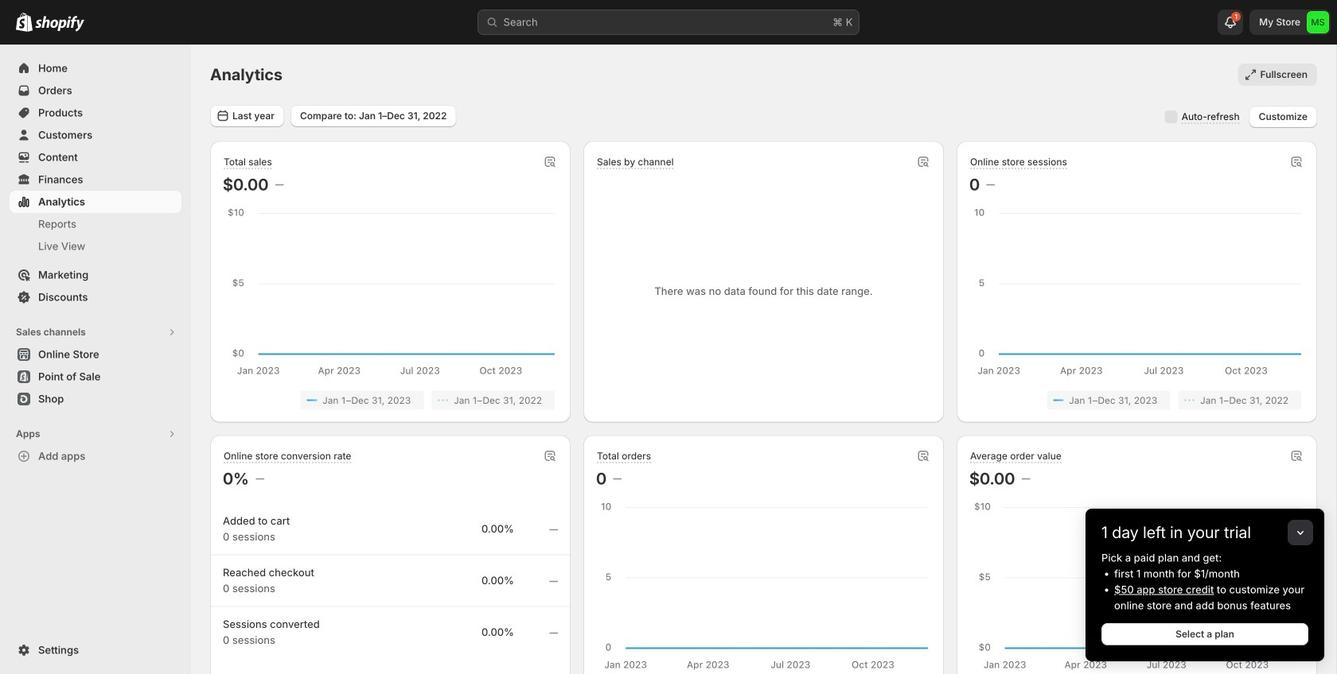 Task type: describe. For each thing, give the bounding box(es) containing it.
2 list from the left
[[973, 391, 1301, 410]]

1 list from the left
[[226, 391, 555, 410]]



Task type: locate. For each thing, give the bounding box(es) containing it.
1 horizontal spatial list
[[973, 391, 1301, 410]]

my store image
[[1307, 11, 1329, 33]]

shopify image
[[35, 16, 84, 32]]

shopify image
[[16, 13, 33, 32]]

0 horizontal spatial list
[[226, 391, 555, 410]]

list
[[226, 391, 555, 410], [973, 391, 1301, 410]]



Task type: vqa. For each thing, say whether or not it's contained in the screenshot.
first Finances cell from the bottom
no



